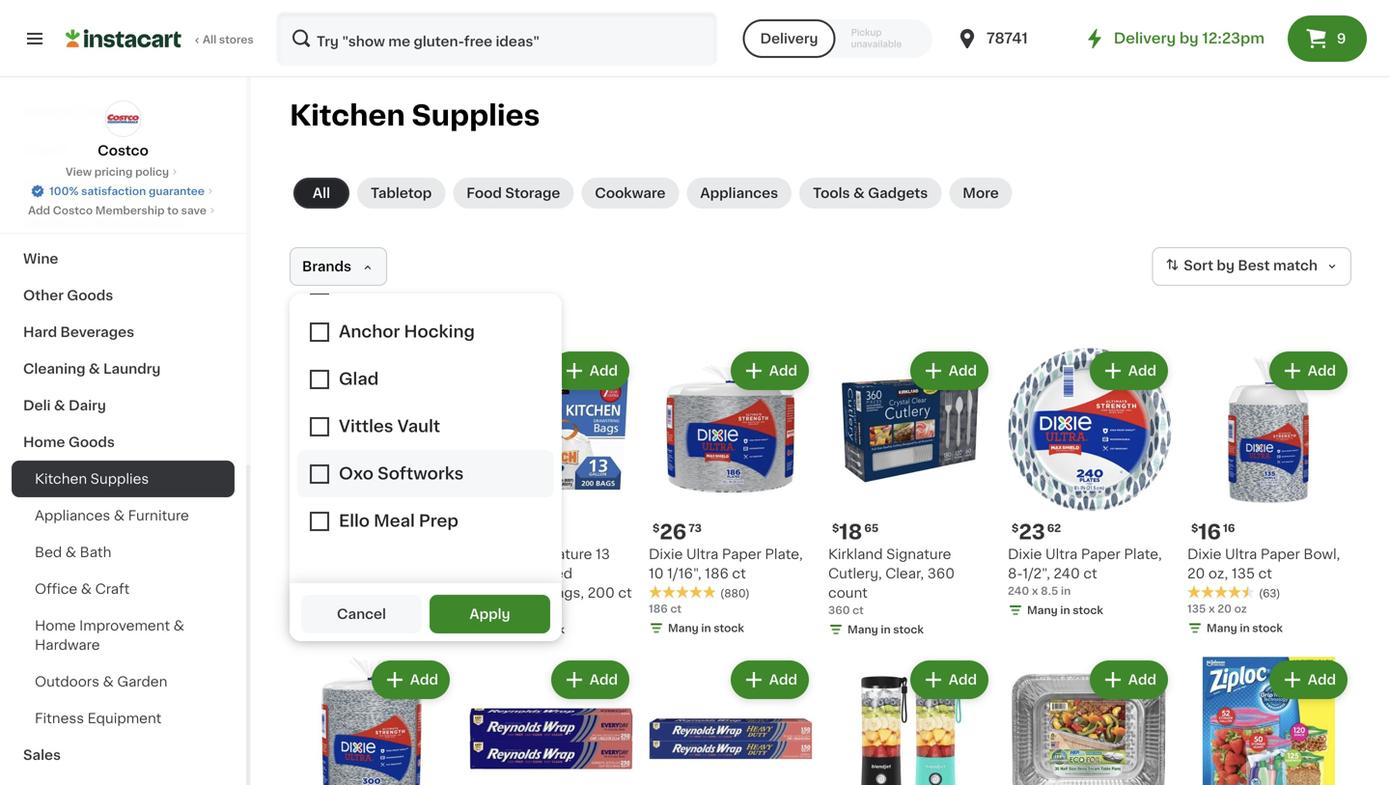 Task type: locate. For each thing, give the bounding box(es) containing it.
ultra
[[687, 547, 719, 561], [1046, 547, 1078, 561], [1225, 547, 1257, 561]]

policy
[[135, 167, 169, 177]]

many down "count"
[[848, 624, 878, 635]]

ultra down 62
[[1046, 547, 1078, 561]]

1 horizontal spatial 135
[[1232, 567, 1255, 580]]

kitchen
[[290, 102, 405, 129], [35, 472, 87, 486], [326, 567, 378, 580]]

2 dixie from the left
[[1008, 547, 1042, 561]]

$ inside $ 26 73
[[653, 523, 660, 533]]

dixie
[[649, 547, 683, 561], [1008, 547, 1042, 561], [1188, 547, 1222, 561]]

many in stock down (880)
[[668, 623, 744, 633]]

ct
[[732, 567, 746, 580], [1084, 567, 1098, 580], [1259, 567, 1273, 580], [618, 586, 632, 600], [671, 603, 682, 614], [853, 605, 864, 616]]

& for laundry
[[89, 362, 100, 376]]

best left seller
[[295, 502, 317, 510]]

0 vertical spatial by
[[1180, 31, 1199, 45]]

100% satisfaction guarantee
[[49, 186, 205, 196]]

paper inside dixie ultra paper plate, 8-1/2", 240 ct 240 x 8.5 in
[[1081, 547, 1121, 561]]

cookware
[[595, 186, 666, 200]]

dixie for 26
[[649, 547, 683, 561]]

goods for other goods
[[67, 289, 113, 302]]

kirkland inside kirkland signature 13 gallan scented drawstring bags, 200 ct 200 x 13 gal
[[469, 547, 524, 561]]

186 up (880)
[[705, 567, 729, 580]]

1 vertical spatial home
[[35, 619, 76, 632]]

by for delivery
[[1180, 31, 1199, 45]]

2 $ from the left
[[832, 523, 839, 533]]

2 horizontal spatial dixie
[[1188, 547, 1222, 561]]

stock down dixie ultra paper plate, 8-1/2", 240 ct 240 x 8.5 in
[[1073, 605, 1104, 616]]

appliances
[[700, 186, 778, 200], [35, 509, 110, 522]]

sort
[[1184, 259, 1214, 272]]

in down cancel in the left of the page
[[342, 624, 352, 635]]

0 vertical spatial appliances
[[700, 186, 778, 200]]

storage
[[505, 186, 560, 200]]

by for sort
[[1217, 259, 1235, 272]]

signature inside kirkland signature cutlery, clear, 360 count 360 ct
[[887, 547, 952, 561]]

x inside kirkland signature 13 gallan scented drawstring bags, 200 ct 200 x 13 gal
[[494, 605, 500, 616]]

dixie up 10
[[649, 547, 683, 561]]

$ inside $ 18 65
[[832, 523, 839, 533]]

appliances link
[[687, 178, 792, 209]]

in
[[1061, 586, 1071, 596], [1061, 605, 1070, 616], [701, 623, 711, 633], [1240, 623, 1250, 633], [342, 624, 352, 635], [522, 624, 532, 635], [881, 624, 891, 635]]

kirkland inside kirkland signature flex- tech kitchen bags, 200 x 13 gal 200 x 13 gal
[[290, 547, 344, 561]]

goods up beverages
[[67, 289, 113, 302]]

bowl,
[[1304, 547, 1340, 561]]

signature for 21
[[348, 547, 413, 561]]

many in stock down kirkland signature cutlery, clear, 360 count 360 ct
[[848, 624, 924, 635]]

view pricing policy link
[[66, 164, 181, 180]]

1 horizontal spatial 360
[[928, 567, 955, 580]]

stock down cancel in the left of the page
[[355, 624, 385, 635]]

many down cancel in the left of the page
[[309, 624, 340, 635]]

goods for home goods
[[68, 435, 115, 449]]

deli & dairy link
[[12, 387, 235, 424]]

in right 8.5
[[1061, 586, 1071, 596]]

home for home improvement & hardware
[[35, 619, 76, 632]]

kirkland for 21
[[290, 547, 344, 561]]

in down dixie ultra paper plate, 8-1/2", 240 ct 240 x 8.5 in
[[1061, 605, 1070, 616]]

62
[[1047, 523, 1061, 533]]

signature for $
[[887, 547, 952, 561]]

office & craft
[[35, 582, 130, 596]]

many in stock down cancel in the left of the page
[[309, 624, 385, 635]]

laundry
[[103, 362, 161, 376]]

& right tools
[[854, 186, 865, 200]]

1 horizontal spatial ultra
[[1046, 547, 1078, 561]]

1 vertical spatial 186
[[649, 603, 668, 614]]

outdoors & garden link
[[12, 663, 235, 700]]

0 horizontal spatial bags,
[[381, 567, 419, 580]]

1 dixie from the left
[[649, 547, 683, 561]]

0 horizontal spatial best
[[295, 502, 317, 510]]

paper
[[23, 179, 64, 192], [722, 547, 762, 561], [1081, 547, 1121, 561], [1261, 547, 1300, 561]]

& inside the home improvement & hardware
[[173, 619, 184, 632]]

cancel
[[337, 607, 386, 621]]

3 dixie from the left
[[1188, 547, 1222, 561]]

plate, inside dixie ultra paper plate, 8-1/2", 240 ct 240 x 8.5 in
[[1124, 547, 1162, 561]]

2 ultra from the left
[[1046, 547, 1078, 561]]

1 ultra from the left
[[687, 547, 719, 561]]

costco up view pricing policy link
[[98, 144, 149, 157]]

$ up dixie ultra paper bowl, 20 oz, 135 ct
[[1192, 523, 1199, 533]]

0 horizontal spatial 360
[[828, 605, 850, 616]]

bags, down flex- on the left of the page
[[381, 567, 419, 580]]

beer & cider
[[23, 105, 112, 119]]

1 vertical spatial best
[[295, 502, 317, 510]]

many for dixie ultra paper plate, 8-1/2", 240 ct
[[1027, 605, 1058, 616]]

pricing
[[94, 167, 133, 177]]

& for furniture
[[114, 509, 125, 522]]

furniture
[[128, 509, 189, 522]]

many in stock down apply
[[489, 624, 565, 635]]

None search field
[[276, 12, 718, 66]]

2 horizontal spatial signature
[[887, 547, 952, 561]]

ct inside dixie ultra paper plate, 8-1/2", 240 ct 240 x 8.5 in
[[1084, 567, 1098, 580]]

dixie up oz,
[[1188, 547, 1222, 561]]

delivery by 12:23pm
[[1114, 31, 1265, 45]]

ultra inside dixie ultra paper plate, 10 1/16", 186 ct
[[687, 547, 719, 561]]

delivery button
[[743, 19, 836, 58]]

x left 8.5
[[1032, 586, 1038, 596]]

Best match Sort by field
[[1152, 247, 1352, 286]]

186 down 10
[[649, 603, 668, 614]]

135 left oz on the right
[[1188, 603, 1206, 614]]

2 horizontal spatial ultra
[[1225, 547, 1257, 561]]

360 down "count"
[[828, 605, 850, 616]]

apply
[[470, 607, 510, 621]]

1 horizontal spatial supplies
[[412, 102, 540, 129]]

appliances left tools
[[700, 186, 778, 200]]

0 vertical spatial best
[[1238, 259, 1270, 272]]

home down deli
[[23, 435, 65, 449]]

2 vertical spatial goods
[[68, 435, 115, 449]]

best for best match
[[1238, 259, 1270, 272]]

hardware
[[35, 638, 100, 652]]

ct inside dixie ultra paper bowl, 20 oz, 135 ct
[[1259, 567, 1273, 580]]

goods down dairy
[[68, 435, 115, 449]]

add costco membership to save
[[28, 205, 207, 216]]

bath
[[80, 546, 111, 559]]

360 right clear,
[[928, 567, 955, 580]]

0 horizontal spatial costco
[[53, 205, 93, 216]]

appliances for appliances
[[700, 186, 778, 200]]

1 horizontal spatial 16
[[1223, 523, 1235, 533]]

oz,
[[1209, 567, 1229, 580]]

& right health
[[73, 215, 84, 229]]

sort by
[[1184, 259, 1235, 272]]

bags, down 'scented'
[[547, 586, 584, 600]]

kitchen supplies up tabletop
[[290, 102, 540, 129]]

0 horizontal spatial kirkland
[[290, 547, 344, 561]]

$ left 65
[[832, 523, 839, 533]]

3 $ from the left
[[1012, 523, 1019, 533]]

kitchen up 'all' 'link'
[[290, 102, 405, 129]]

in down oz on the right
[[1240, 623, 1250, 633]]

many down 8.5
[[1027, 605, 1058, 616]]

wine
[[23, 252, 58, 266]]

kirkland up cutlery,
[[828, 547, 883, 561]]

135 right oz,
[[1232, 567, 1255, 580]]

food storage
[[467, 186, 560, 200]]

service type group
[[743, 19, 933, 58]]

office
[[35, 582, 77, 596]]

0 vertical spatial 360
[[928, 567, 955, 580]]

many in stock down 8.5
[[1027, 605, 1104, 616]]

1 vertical spatial by
[[1217, 259, 1235, 272]]

kitchen up cancel in the left of the page
[[326, 567, 378, 580]]

membership
[[95, 205, 165, 216]]

home up hardware
[[35, 619, 76, 632]]

health & personal care
[[23, 215, 185, 229]]

signature inside kirkland signature flex- tech kitchen bags, 200 x 13 gal 200 x 13 gal
[[348, 547, 413, 561]]

paper for dixie ultra paper bowl, 20 oz, 135 ct
[[1261, 547, 1300, 561]]

0 horizontal spatial appliances
[[35, 509, 110, 522]]

all inside 'link'
[[313, 186, 330, 200]]

0 vertical spatial goods
[[67, 179, 114, 192]]

& left craft
[[81, 582, 92, 596]]

$ left 73
[[653, 523, 660, 533]]

2 signature from the left
[[527, 547, 592, 561]]

instacart logo image
[[66, 27, 182, 50]]

1 horizontal spatial delivery
[[1114, 31, 1176, 45]]

in down kirkland signature cutlery, clear, 360 count 360 ct
[[881, 624, 891, 635]]

& for bath
[[65, 546, 76, 559]]

other goods
[[23, 289, 113, 302]]

& right beer
[[59, 105, 71, 119]]

in down 1/16",
[[701, 623, 711, 633]]

★★★★★
[[649, 585, 716, 599], [649, 585, 716, 599], [1188, 585, 1255, 599], [1188, 585, 1255, 599]]

by left the 12:23pm
[[1180, 31, 1199, 45]]

all left stores
[[203, 34, 217, 45]]

1 horizontal spatial best
[[1238, 259, 1270, 272]]

0 horizontal spatial plate,
[[765, 547, 803, 561]]

many in stock for kirkland signature 13 gallan scented drawstring bags, 200 ct
[[489, 624, 565, 635]]

costco logo image
[[105, 100, 141, 137]]

dixie inside dixie ultra paper bowl, 20 oz, 135 ct
[[1188, 547, 1222, 561]]

stock down kirkland signature cutlery, clear, 360 count 360 ct
[[893, 624, 924, 635]]

kirkland up gallan
[[469, 547, 524, 561]]

9 button
[[1288, 15, 1367, 62]]

0 vertical spatial home
[[23, 435, 65, 449]]

0 vertical spatial all
[[203, 34, 217, 45]]

& right deli
[[54, 399, 65, 412]]

$ for 23
[[1012, 523, 1019, 533]]

paper inside dixie ultra paper plate, 10 1/16", 186 ct
[[722, 547, 762, 561]]

supplies up food
[[412, 102, 540, 129]]

20 inside dixie ultra paper bowl, 20 oz, 135 ct
[[1188, 567, 1205, 580]]

0 vertical spatial 240
[[1054, 567, 1080, 580]]

more link
[[949, 178, 1013, 209]]

paper for dixie ultra paper plate, 10 1/16", 186 ct
[[722, 547, 762, 561]]

1 $ from the left
[[653, 523, 660, 533]]

2 plate, from the left
[[1124, 547, 1162, 561]]

supplies down home goods link
[[90, 472, 149, 486]]

product group
[[290, 348, 454, 641], [469, 348, 633, 641], [649, 348, 813, 640], [828, 348, 993, 641], [1008, 348, 1172, 622], [1188, 348, 1352, 640], [290, 657, 454, 785], [469, 657, 633, 785], [649, 657, 813, 785], [828, 657, 993, 785], [1008, 657, 1172, 785], [1188, 657, 1352, 785]]

gal inside kirkland signature 13 gallan scented drawstring bags, 200 ct 200 x 13 gal
[[517, 605, 533, 616]]

1 vertical spatial goods
[[67, 289, 113, 302]]

dixie ultra paper plate, 8-1/2", 240 ct 240 x 8.5 in
[[1008, 547, 1162, 596]]

beverages
[[60, 325, 134, 339]]

all link
[[294, 178, 350, 209]]

1 plate, from the left
[[765, 547, 803, 561]]

best inside field
[[1238, 259, 1270, 272]]

x down drawstring
[[494, 605, 500, 616]]

0 horizontal spatial delivery
[[760, 32, 818, 45]]

liquor link
[[12, 130, 235, 167]]

ct for 240
[[1084, 567, 1098, 580]]

0 vertical spatial 135
[[1232, 567, 1255, 580]]

4 $ from the left
[[1192, 523, 1199, 533]]

1 horizontal spatial signature
[[527, 547, 592, 561]]

1 horizontal spatial bags,
[[547, 586, 584, 600]]

1 horizontal spatial all
[[313, 186, 330, 200]]

13 down $21.14 'element'
[[596, 547, 610, 561]]

$ inside $ 16 16
[[1192, 523, 1199, 533]]

2 vertical spatial kitchen
[[326, 567, 378, 580]]

0 vertical spatial costco
[[98, 144, 149, 157]]

& down beverages
[[89, 362, 100, 376]]

& right improvement
[[173, 619, 184, 632]]

240 down 8-
[[1008, 586, 1029, 596]]

ct for 135
[[1259, 567, 1273, 580]]

care
[[152, 215, 185, 229]]

135 inside dixie ultra paper bowl, 20 oz, 135 ct
[[1232, 567, 1255, 580]]

1 signature from the left
[[348, 547, 413, 561]]

stock down (63)
[[1253, 623, 1283, 633]]

appliances up bed & bath
[[35, 509, 110, 522]]

product group containing 21
[[290, 348, 454, 641]]

gal
[[320, 586, 341, 600], [337, 605, 354, 616], [517, 605, 533, 616]]

by inside field
[[1217, 259, 1235, 272]]

2 horizontal spatial kirkland
[[828, 547, 883, 561]]

0 horizontal spatial all
[[203, 34, 217, 45]]

dixie inside dixie ultra paper plate, 8-1/2", 240 ct 240 x 8.5 in
[[1008, 547, 1042, 561]]

dixie inside dixie ultra paper plate, 10 1/16", 186 ct
[[649, 547, 683, 561]]

1 horizontal spatial by
[[1217, 259, 1235, 272]]

many down 135 x 20 oz
[[1207, 623, 1238, 633]]

appliances for appliances & furniture
[[35, 509, 110, 522]]

& for personal
[[73, 215, 84, 229]]

3 signature from the left
[[887, 547, 952, 561]]

clear,
[[886, 567, 924, 580]]

food
[[467, 186, 502, 200]]

signature left flex- on the left of the page
[[348, 547, 413, 561]]

240 up 8.5
[[1054, 567, 1080, 580]]

costco down the 100%
[[53, 205, 93, 216]]

1 vertical spatial appliances
[[35, 509, 110, 522]]

1 horizontal spatial 186
[[705, 567, 729, 580]]

3 kirkland from the left
[[828, 547, 883, 561]]

200 down drawstring
[[469, 605, 491, 616]]

186 inside dixie ultra paper plate, 10 1/16", 186 ct
[[705, 567, 729, 580]]

0 vertical spatial supplies
[[412, 102, 540, 129]]

0 vertical spatial 186
[[705, 567, 729, 580]]

20 left oz on the right
[[1218, 603, 1232, 614]]

beer
[[23, 105, 56, 119]]

x
[[1032, 586, 1038, 596], [1209, 603, 1215, 614], [314, 605, 320, 616], [494, 605, 500, 616]]

0 horizontal spatial 16
[[1199, 522, 1221, 542]]

bed & bath
[[35, 546, 111, 559]]

ct for 186
[[732, 567, 746, 580]]

sales
[[23, 748, 61, 762]]

1 kirkland from the left
[[290, 547, 344, 561]]

ultra up oz,
[[1225, 547, 1257, 561]]

0 horizontal spatial ultra
[[687, 547, 719, 561]]

ultra inside dixie ultra paper bowl, 20 oz, 135 ct
[[1225, 547, 1257, 561]]

(63)
[[1259, 588, 1281, 599]]

ct inside dixie ultra paper plate, 10 1/16", 186 ct
[[732, 567, 746, 580]]

x inside dixie ultra paper plate, 8-1/2", 240 ct 240 x 8.5 in
[[1032, 586, 1038, 596]]

delivery
[[1114, 31, 1176, 45], [760, 32, 818, 45]]

ct for 360
[[853, 605, 864, 616]]

stock down kirkland signature 13 gallan scented drawstring bags, 200 ct 200 x 13 gal
[[534, 624, 565, 635]]

1 vertical spatial costco
[[53, 205, 93, 216]]

0 horizontal spatial 186
[[649, 603, 668, 614]]

product group containing 18
[[828, 348, 993, 641]]

1 horizontal spatial costco
[[98, 144, 149, 157]]

1 horizontal spatial dixie
[[1008, 547, 1042, 561]]

goods down view
[[67, 179, 114, 192]]

many in stock
[[1027, 605, 1104, 616], [668, 623, 744, 633], [1207, 623, 1283, 633], [309, 624, 385, 635], [489, 624, 565, 635], [848, 624, 924, 635]]

kitchen down home goods
[[35, 472, 87, 486]]

paper inside dixie ultra paper bowl, 20 oz, 135 ct
[[1261, 547, 1300, 561]]

electronics link
[[12, 57, 235, 94]]

1 horizontal spatial plate,
[[1124, 547, 1162, 561]]

2 kirkland from the left
[[469, 547, 524, 561]]

16
[[1199, 522, 1221, 542], [1223, 523, 1235, 533]]

many for kirkland signature 13 gallan scented drawstring bags, 200 ct
[[489, 624, 519, 635]]

Search field
[[278, 14, 716, 64]]

signature up clear,
[[887, 547, 952, 561]]

cutlery,
[[828, 567, 882, 580]]

0 horizontal spatial by
[[1180, 31, 1199, 45]]

0 horizontal spatial 20
[[1188, 567, 1205, 580]]

many down 186 ct
[[668, 623, 699, 633]]

1 vertical spatial all
[[313, 186, 330, 200]]

delivery inside "button"
[[760, 32, 818, 45]]

dixie up 8-
[[1008, 547, 1042, 561]]

garden
[[117, 675, 167, 688]]

20
[[1188, 567, 1205, 580], [1218, 603, 1232, 614]]

many in stock for dixie ultra paper plate, 8-1/2", 240 ct
[[1027, 605, 1104, 616]]

best
[[1238, 259, 1270, 272], [295, 502, 317, 510]]

1 vertical spatial 240
[[1008, 586, 1029, 596]]

by right sort
[[1217, 259, 1235, 272]]

hard
[[23, 325, 57, 339]]

all
[[203, 34, 217, 45], [313, 186, 330, 200]]

seller
[[319, 502, 344, 510]]

0 vertical spatial bags,
[[381, 567, 419, 580]]

tech
[[290, 567, 322, 580]]

$ inside $ 23 62
[[1012, 523, 1019, 533]]

paper inside "paper goods" link
[[23, 179, 64, 192]]

0 horizontal spatial 240
[[1008, 586, 1029, 596]]

3 ultra from the left
[[1225, 547, 1257, 561]]

kirkland inside kirkland signature cutlery, clear, 360 count 360 ct
[[828, 547, 883, 561]]

kitchen supplies up appliances & furniture
[[35, 472, 149, 486]]

dixie ultra paper plate, 10 1/16", 186 ct
[[649, 547, 803, 580]]

1 vertical spatial kitchen
[[35, 472, 87, 486]]

hard beverages
[[23, 325, 134, 339]]

bags,
[[381, 567, 419, 580], [547, 586, 584, 600]]

many down apply
[[489, 624, 519, 635]]

by
[[1180, 31, 1199, 45], [1217, 259, 1235, 272]]

beer & cider link
[[12, 94, 235, 130]]

1 vertical spatial 135
[[1188, 603, 1206, 614]]

stock for dixie ultra paper plate, 8-1/2", 240 ct
[[1073, 605, 1104, 616]]

kirkland signature flex- tech kitchen bags, 200 x 13 gal 200 x 13 gal
[[290, 547, 450, 616]]

0 horizontal spatial signature
[[348, 547, 413, 561]]

1 horizontal spatial 20
[[1218, 603, 1232, 614]]

home inside home goods link
[[23, 435, 65, 449]]

$ left 62
[[1012, 523, 1019, 533]]

& left garden
[[103, 675, 114, 688]]

1 horizontal spatial appliances
[[700, 186, 778, 200]]

best left match
[[1238, 259, 1270, 272]]

0 horizontal spatial dixie
[[649, 547, 683, 561]]

135
[[1232, 567, 1255, 580], [1188, 603, 1206, 614]]

ultra up 1/16",
[[687, 547, 719, 561]]

0 horizontal spatial kitchen supplies
[[35, 472, 149, 486]]

& right bed
[[65, 546, 76, 559]]

health
[[23, 215, 69, 229]]

signature down $21.14 'element'
[[527, 547, 592, 561]]

plate, inside dixie ultra paper plate, 10 1/16", 186 ct
[[765, 547, 803, 561]]

& up bed & bath link on the left bottom
[[114, 509, 125, 522]]

all up the brands
[[313, 186, 330, 200]]

0 vertical spatial 20
[[1188, 567, 1205, 580]]

1 horizontal spatial kirkland
[[469, 547, 524, 561]]

1 vertical spatial supplies
[[90, 472, 149, 486]]

home inside the home improvement & hardware
[[35, 619, 76, 632]]

x
[[290, 586, 299, 600]]

best match
[[1238, 259, 1318, 272]]

1 horizontal spatial kitchen supplies
[[290, 102, 540, 129]]

add
[[28, 205, 50, 216], [590, 364, 618, 378], [769, 364, 798, 378], [949, 364, 977, 378], [1129, 364, 1157, 378], [1308, 364, 1336, 378], [410, 673, 438, 687], [590, 673, 618, 687], [769, 673, 798, 687], [949, 673, 977, 687], [1129, 673, 1157, 687], [1308, 673, 1336, 687]]

& for cider
[[59, 105, 71, 119]]

20 left oz,
[[1188, 567, 1205, 580]]

kirkland up tech
[[290, 547, 344, 561]]

10
[[649, 567, 664, 580]]

x down tech
[[314, 605, 320, 616]]

ct inside kirkland signature cutlery, clear, 360 count 360 ct
[[853, 605, 864, 616]]

1 vertical spatial bags,
[[547, 586, 584, 600]]

0 horizontal spatial 135
[[1188, 603, 1206, 614]]

cookware link
[[582, 178, 679, 209]]



Task type: vqa. For each thing, say whether or not it's contained in the screenshot.
Kentucky
no



Task type: describe. For each thing, give the bounding box(es) containing it.
186 ct
[[649, 603, 682, 614]]

23
[[1019, 522, 1045, 542]]

plate, for dixie ultra paper plate, 8-1/2", 240 ct 240 x 8.5 in
[[1124, 547, 1162, 561]]

many in stock down oz on the right
[[1207, 623, 1283, 633]]

65
[[865, 523, 879, 533]]

paper goods
[[23, 179, 114, 192]]

signature inside kirkland signature 13 gallan scented drawstring bags, 200 ct 200 x 13 gal
[[527, 547, 592, 561]]

$ for 18
[[832, 523, 839, 533]]

in inside dixie ultra paper plate, 8-1/2", 240 ct 240 x 8.5 in
[[1061, 586, 1071, 596]]

$ for 16
[[1192, 523, 1199, 533]]

many in stock for kirkland signature flex- tech kitchen bags, 200 x 13 gal
[[309, 624, 385, 635]]

x inside kirkland signature flex- tech kitchen bags, 200 x 13 gal 200 x 13 gal
[[314, 605, 320, 616]]

in down drawstring
[[522, 624, 532, 635]]

equipment
[[88, 712, 162, 725]]

$ for 26
[[653, 523, 660, 533]]

delivery by 12:23pm link
[[1083, 27, 1265, 50]]

delivery for delivery by 12:23pm
[[1114, 31, 1176, 45]]

1/16",
[[667, 567, 702, 580]]

wine link
[[12, 240, 235, 277]]

other
[[23, 289, 64, 302]]

dixie for 16
[[1188, 547, 1222, 561]]

brands
[[302, 260, 351, 273]]

view pricing policy
[[66, 167, 169, 177]]

bed & bath link
[[12, 534, 235, 571]]

200 down $21.14 'element'
[[588, 586, 615, 600]]

(880)
[[720, 588, 750, 599]]

13 left cancel in the left of the page
[[323, 605, 335, 616]]

cleaning & laundry link
[[12, 351, 235, 387]]

home goods link
[[12, 424, 235, 461]]

all for all stores
[[203, 34, 217, 45]]

tabletop
[[371, 186, 432, 200]]

stock for kirkland signature cutlery, clear, 360 count
[[893, 624, 924, 635]]

ultra for 26
[[687, 547, 719, 561]]

13 down drawstring
[[503, 605, 514, 616]]

fitness equipment link
[[12, 700, 235, 737]]

& for gadgets
[[854, 186, 865, 200]]

0 vertical spatial kitchen
[[290, 102, 405, 129]]

product group containing 26
[[649, 348, 813, 640]]

more
[[963, 186, 999, 200]]

best seller
[[295, 502, 344, 510]]

all stores
[[203, 34, 254, 45]]

200 down flex- on the left of the page
[[423, 567, 450, 580]]

many for kirkland signature cutlery, clear, 360 count
[[848, 624, 878, 635]]

dairy
[[69, 399, 106, 412]]

1 vertical spatial 360
[[828, 605, 850, 616]]

gadgets
[[868, 186, 928, 200]]

cleaning & laundry
[[23, 362, 161, 376]]

78741 button
[[956, 12, 1072, 66]]

improvement
[[79, 619, 170, 632]]

stock down (880)
[[714, 623, 744, 633]]

scented
[[516, 567, 573, 580]]

100% satisfaction guarantee button
[[30, 180, 216, 199]]

health & personal care link
[[12, 204, 235, 240]]

office & craft link
[[12, 571, 235, 607]]

$21.14 element
[[469, 519, 633, 545]]

cider
[[74, 105, 112, 119]]

stock for kirkland signature 13 gallan scented drawstring bags, 200 ct
[[534, 624, 565, 635]]

satisfaction
[[81, 186, 146, 196]]

all stores link
[[66, 12, 255, 66]]

ct inside kirkland signature 13 gallan scented drawstring bags, 200 ct 200 x 13 gal
[[618, 586, 632, 600]]

1 vertical spatial 20
[[1218, 603, 1232, 614]]

fitness equipment
[[35, 712, 162, 725]]

0 vertical spatial kitchen supplies
[[290, 102, 540, 129]]

hard beverages link
[[12, 314, 235, 351]]

tabletop link
[[357, 178, 445, 209]]

cancel button
[[301, 595, 422, 633]]

personal
[[87, 215, 148, 229]]

plate, for dixie ultra paper plate, 10 1/16", 186 ct
[[765, 547, 803, 561]]

bags, inside kirkland signature flex- tech kitchen bags, 200 x 13 gal 200 x 13 gal
[[381, 567, 419, 580]]

best for best seller
[[295, 502, 317, 510]]

outdoors
[[35, 675, 99, 688]]

cleaning
[[23, 362, 85, 376]]

flex-
[[416, 547, 450, 561]]

tools & gadgets
[[813, 186, 928, 200]]

goods for paper goods
[[67, 179, 114, 192]]

appliances & furniture link
[[12, 497, 235, 534]]

bed
[[35, 546, 62, 559]]

$ 26 73
[[653, 522, 702, 542]]

0 horizontal spatial supplies
[[90, 472, 149, 486]]

14
[[325, 523, 337, 533]]

kirkland signature 13 gallan scented drawstring bags, 200 ct 200 x 13 gal
[[469, 547, 632, 616]]

gallan
[[469, 567, 512, 580]]

200 down the x
[[290, 605, 311, 616]]

fitness
[[35, 712, 84, 725]]

21
[[301, 522, 323, 542]]

kirkland signature cutlery, clear, 360 count 360 ct
[[828, 547, 955, 616]]

kirkland for $
[[828, 547, 883, 561]]

outdoors & garden
[[35, 675, 167, 688]]

add costco membership to save link
[[28, 203, 218, 218]]

8.5
[[1041, 586, 1059, 596]]

delivery for delivery
[[760, 32, 818, 45]]

paper for dixie ultra paper plate, 8-1/2", 240 ct 240 x 8.5 in
[[1081, 547, 1121, 561]]

& for craft
[[81, 582, 92, 596]]

x left oz on the right
[[1209, 603, 1215, 614]]

stock for kirkland signature flex- tech kitchen bags, 200 x 13 gal
[[355, 624, 385, 635]]

ultra for 16
[[1225, 547, 1257, 561]]

kitchen inside kirkland signature flex- tech kitchen bags, 200 x 13 gal 200 x 13 gal
[[326, 567, 378, 580]]

9
[[1337, 32, 1347, 45]]

1 horizontal spatial 240
[[1054, 567, 1080, 580]]

16 inside $ 16 16
[[1223, 523, 1235, 533]]

78741
[[987, 31, 1028, 45]]

& for garden
[[103, 675, 114, 688]]

food storage link
[[453, 178, 574, 209]]

product group containing 16
[[1188, 348, 1352, 640]]

bags, inside kirkland signature 13 gallan scented drawstring bags, 200 ct 200 x 13 gal
[[547, 586, 584, 600]]

$ 18 65
[[832, 522, 879, 542]]

13 right the x
[[303, 586, 317, 600]]

$ 23 62
[[1012, 522, 1061, 542]]

dixie ultra paper bowl, 20 oz, 135 ct
[[1188, 547, 1340, 580]]

deli
[[23, 399, 51, 412]]

many for kirkland signature flex- tech kitchen bags, 200 x 13 gal
[[309, 624, 340, 635]]

many in stock for kirkland signature cutlery, clear, 360 count
[[848, 624, 924, 635]]

1/2",
[[1023, 567, 1050, 580]]

product group containing 23
[[1008, 348, 1172, 622]]

home improvement & hardware
[[35, 619, 184, 652]]

$ 16 16
[[1192, 522, 1235, 542]]

135 x 20 oz
[[1188, 603, 1247, 614]]

ultra inside dixie ultra paper plate, 8-1/2", 240 ct 240 x 8.5 in
[[1046, 547, 1078, 561]]

100%
[[49, 186, 79, 196]]

tools
[[813, 186, 850, 200]]

all for all
[[313, 186, 330, 200]]

8-
[[1008, 567, 1023, 580]]

guarantee
[[149, 186, 205, 196]]

& for dairy
[[54, 399, 65, 412]]

home for home goods
[[23, 435, 65, 449]]

1 vertical spatial kitchen supplies
[[35, 472, 149, 486]]



